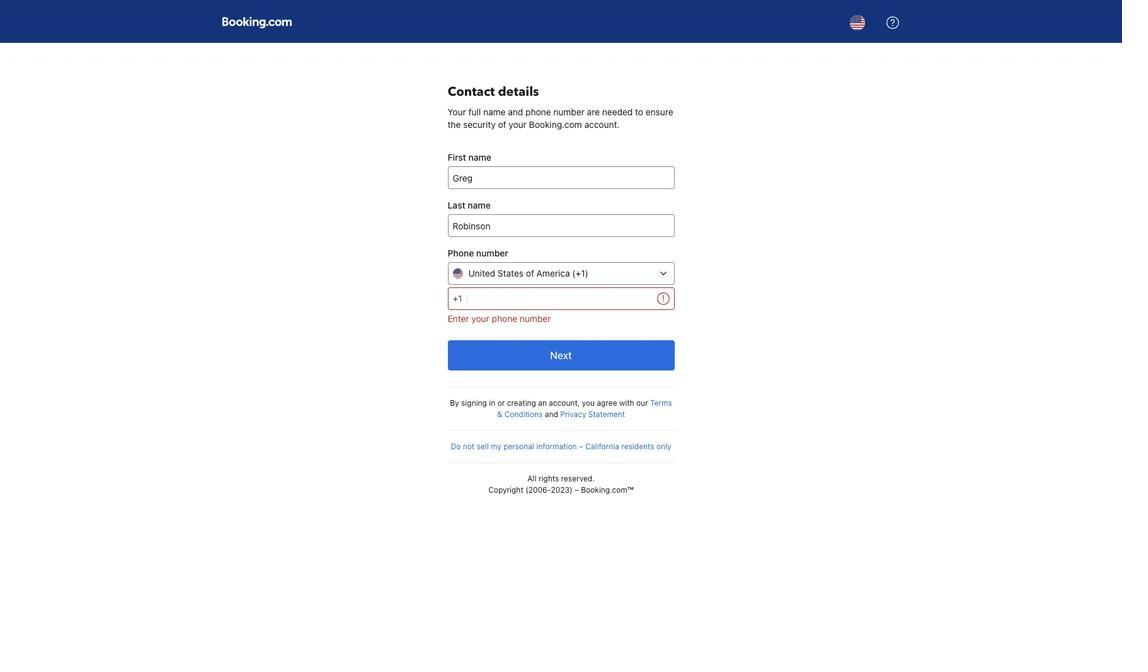 Task type: describe. For each thing, give the bounding box(es) containing it.
security
[[463, 119, 496, 130]]

needed
[[603, 107, 633, 117]]

number inside contact details your full name and phone number are needed to ensure the security of your booking.com account.
[[554, 107, 585, 117]]

residents
[[622, 442, 655, 451]]

first
[[448, 152, 466, 163]]

booking.com™
[[581, 485, 634, 495]]

contact
[[448, 83, 495, 100]]

contact details your full name and phone number are needed to ensure the security of your booking.com account.
[[448, 83, 674, 130]]

do not sell my personal information – california residents only link
[[451, 442, 672, 451]]

details
[[498, 83, 539, 100]]

and inside contact details your full name and phone number are needed to ensure the security of your booking.com account.
[[508, 107, 523, 117]]

you
[[582, 398, 595, 408]]

First name field
[[448, 166, 675, 189]]

next button
[[448, 340, 675, 371]]

only
[[657, 442, 672, 451]]

enter
[[448, 313, 469, 324]]

2023)
[[551, 485, 573, 495]]

0 horizontal spatial number
[[477, 248, 509, 258]]

full
[[469, 107, 481, 117]]

account.
[[585, 119, 620, 130]]

&
[[497, 410, 503, 419]]

by
[[450, 398, 459, 408]]

next
[[550, 350, 572, 361]]

number inside alert
[[520, 313, 551, 324]]

rights
[[539, 474, 559, 484]]

name inside contact details your full name and phone number are needed to ensure the security of your booking.com account.
[[484, 107, 506, 117]]

1 horizontal spatial and
[[545, 410, 558, 419]]

name for first name
[[469, 152, 492, 163]]

ensure
[[646, 107, 674, 117]]

.
[[593, 474, 595, 484]]

by signing in or creating an account, you agree with our
[[450, 398, 651, 408]]

and privacy statement
[[543, 410, 626, 419]]

last name
[[448, 200, 491, 211]]

all rights reserved . copyright (2006-2023) – booking.com™
[[489, 474, 634, 495]]

agree
[[597, 398, 617, 408]]

the
[[448, 119, 461, 130]]

information
[[537, 442, 577, 451]]

with
[[620, 398, 635, 408]]

or
[[498, 398, 505, 408]]

Last name field
[[448, 214, 675, 237]]

conditions
[[505, 410, 543, 419]]

your inside contact details your full name and phone number are needed to ensure the security of your booking.com account.
[[509, 119, 527, 130]]

privacy statement link
[[561, 410, 626, 419]]

last
[[448, 200, 466, 211]]

california
[[586, 442, 620, 451]]

do not sell my personal information – california residents only
[[451, 442, 672, 451]]

creating
[[507, 398, 536, 408]]



Task type: vqa. For each thing, say whether or not it's contained in the screenshot.
DO NOT SELL MY PERSONAL INFORMATION – CALIFORNIA RESIDENTS ONLY
yes



Task type: locate. For each thing, give the bounding box(es) containing it.
your
[[448, 107, 466, 117]]

privacy
[[561, 410, 587, 419]]

personal
[[504, 442, 534, 451]]

number
[[554, 107, 585, 117], [477, 248, 509, 258], [520, 313, 551, 324]]

your right "enter"
[[472, 313, 490, 324]]

do
[[451, 442, 461, 451]]

1 horizontal spatial number
[[520, 313, 551, 324]]

statement
[[589, 410, 626, 419]]

name for last name
[[468, 200, 491, 211]]

and down by signing in or creating an account, you agree with our
[[545, 410, 558, 419]]

0 vertical spatial name
[[484, 107, 506, 117]]

1 vertical spatial number
[[477, 248, 509, 258]]

– inside all rights reserved . copyright (2006-2023) – booking.com™
[[575, 485, 579, 495]]

1 vertical spatial phone
[[492, 313, 518, 324]]

enter your phone number
[[448, 313, 551, 324]]

phone
[[448, 248, 474, 258]]

0 horizontal spatial your
[[472, 313, 490, 324]]

of
[[498, 119, 507, 130]]

are
[[587, 107, 600, 117]]

1 horizontal spatial phone
[[526, 107, 551, 117]]

0 horizontal spatial phone
[[492, 313, 518, 324]]

1 vertical spatial –
[[575, 485, 579, 495]]

+1
[[453, 293, 462, 304]]

name right first
[[469, 152, 492, 163]]

None telephone field
[[448, 262, 675, 285]]

contact details element
[[448, 83, 675, 131]]

name right last
[[468, 200, 491, 211]]

2 vertical spatial number
[[520, 313, 551, 324]]

not
[[463, 442, 475, 451]]

0 vertical spatial and
[[508, 107, 523, 117]]

sell
[[477, 442, 489, 451]]

terms
[[651, 398, 672, 408]]

number up the booking.com
[[554, 107, 585, 117]]

0 vertical spatial phone
[[526, 107, 551, 117]]

first name
[[448, 152, 492, 163]]

account,
[[549, 398, 580, 408]]

and
[[508, 107, 523, 117], [545, 410, 558, 419]]

your right of
[[509, 119, 527, 130]]

reserved
[[561, 474, 593, 484]]

terms & conditions link
[[497, 398, 672, 419]]

0 vertical spatial your
[[509, 119, 527, 130]]

1 vertical spatial your
[[472, 313, 490, 324]]

phone inside enter your phone number alert
[[492, 313, 518, 324]]

– left california
[[579, 442, 584, 451]]

signing
[[462, 398, 487, 408]]

2 vertical spatial name
[[468, 200, 491, 211]]

– down reserved
[[575, 485, 579, 495]]

phone inside contact details your full name and phone number are needed to ensure the security of your booking.com account.
[[526, 107, 551, 117]]

phone right "enter"
[[492, 313, 518, 324]]

your inside enter your phone number alert
[[472, 313, 490, 324]]

phone
[[526, 107, 551, 117], [492, 313, 518, 324]]

copyright
[[489, 485, 524, 495]]

2 horizontal spatial number
[[554, 107, 585, 117]]

enter your phone number alert
[[448, 313, 675, 325]]

1 vertical spatial name
[[469, 152, 492, 163]]

0 horizontal spatial and
[[508, 107, 523, 117]]

1 vertical spatial and
[[545, 410, 558, 419]]

phone up the booking.com
[[526, 107, 551, 117]]

to
[[636, 107, 644, 117]]

all
[[528, 474, 537, 484]]

–
[[579, 442, 584, 451], [575, 485, 579, 495]]

name up of
[[484, 107, 506, 117]]

our
[[637, 398, 648, 408]]

(2006-
[[526, 485, 551, 495]]

terms & conditions
[[497, 398, 672, 419]]

phone number
[[448, 248, 509, 258]]

booking.com
[[529, 119, 582, 130]]

my
[[491, 442, 502, 451]]

name
[[484, 107, 506, 117], [469, 152, 492, 163], [468, 200, 491, 211]]

your
[[509, 119, 527, 130], [472, 313, 490, 324]]

number right phone
[[477, 248, 509, 258]]

and down details
[[508, 107, 523, 117]]

1 horizontal spatial your
[[509, 119, 527, 130]]

Phone number telephone field
[[467, 287, 655, 310]]

0 vertical spatial –
[[579, 442, 584, 451]]

0 vertical spatial number
[[554, 107, 585, 117]]

in
[[489, 398, 496, 408]]

number down phone number phone field
[[520, 313, 551, 324]]

an
[[539, 398, 547, 408]]



